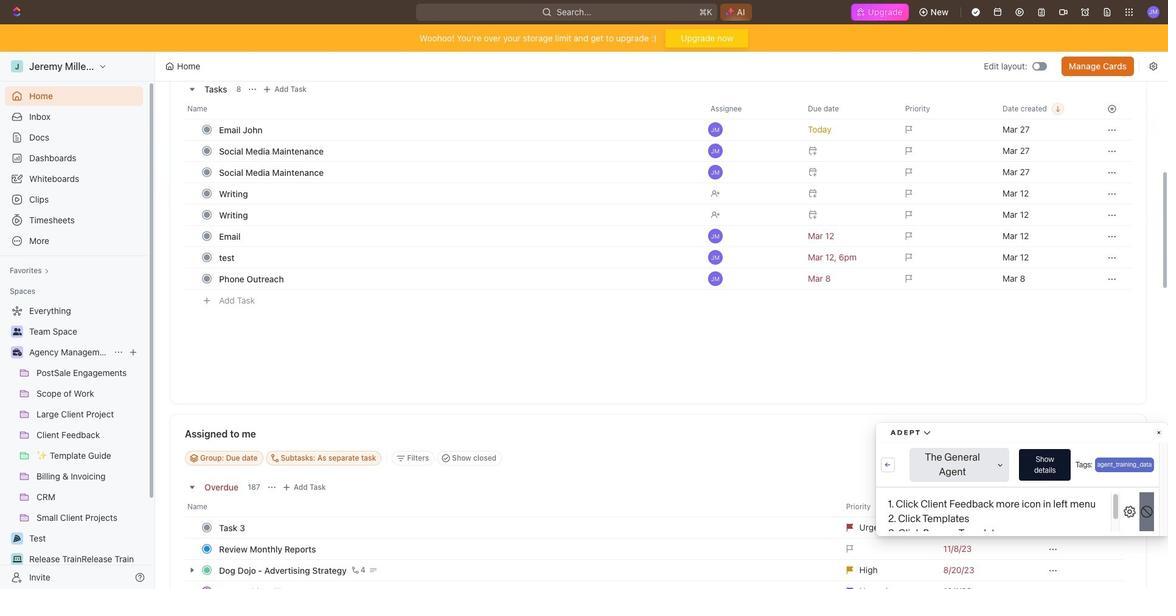 Task type: vqa. For each thing, say whether or not it's contained in the screenshot.
the Filters
no



Task type: describe. For each thing, give the bounding box(es) containing it.
business time image
[[12, 349, 22, 356]]

pizza slice image
[[13, 535, 21, 542]]



Task type: locate. For each thing, give the bounding box(es) containing it.
Search tasks... text field
[[962, 449, 1084, 467]]

tree
[[5, 301, 143, 589]]

sidebar navigation
[[0, 52, 158, 589]]

user group image
[[12, 328, 22, 335]]

laptop code image
[[12, 556, 22, 563]]

tree inside sidebar navigation
[[5, 301, 143, 589]]

jeremy miller's workspace, , element
[[11, 60, 23, 72]]



